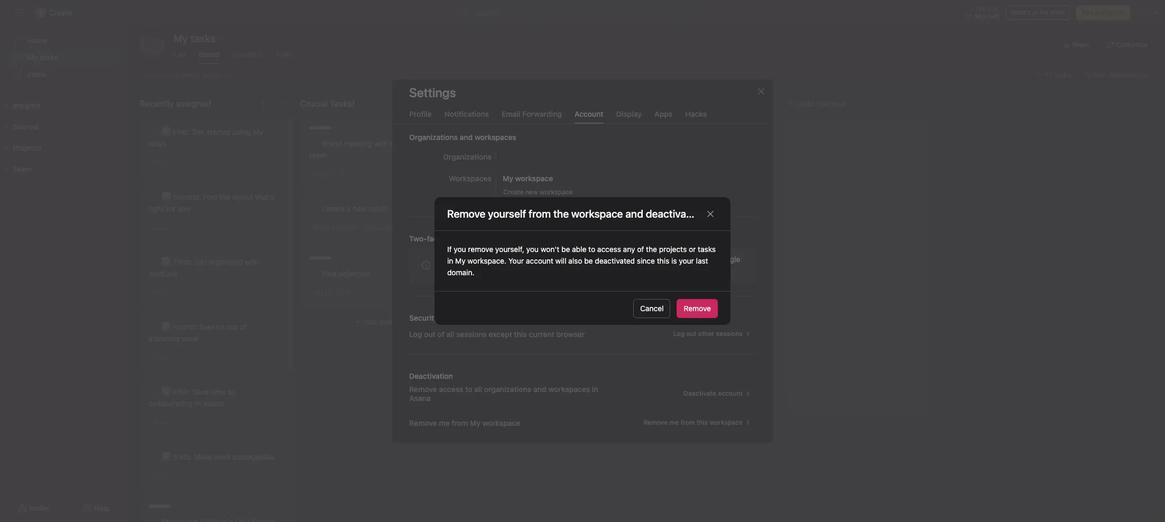 Task type: vqa. For each thing, say whether or not it's contained in the screenshot.
the No recent updates
no



Task type: describe. For each thing, give the bounding box(es) containing it.
workspaces inside remove access to all organizations and workspaces in asana
[[548, 385, 590, 394]]

brand
[[322, 139, 342, 148]]

won't
[[541, 245, 560, 254]]

search button
[[458, 4, 712, 21]]

oct for 5️⃣ fifth: save time by collaborating in asana
[[151, 419, 162, 427]]

1 sessions from the left
[[456, 329, 487, 338]]

oct 30 for 5️⃣ fifth: save time by collaborating in asana
[[151, 419, 172, 427]]

what's in my trial?
[[1010, 8, 1065, 16]]

with inside the brand meeting with the marketing team
[[374, 139, 388, 148]]

add for add section
[[799, 99, 815, 108]]

close image
[[757, 87, 766, 95]]

me for this
[[670, 418, 679, 426]]

account inside "button"
[[718, 389, 743, 397]]

create a new robot
[[322, 204, 387, 213]]

completed checkbox for 1️⃣ first: get started using my tasks
[[147, 126, 160, 139]]

two-factor authentication
[[409, 234, 500, 243]]

also
[[568, 256, 582, 265]]

log for log out other sessions
[[673, 330, 685, 338]]

factor for two-factor authentication is not available for your account because you login with single sign-on (sso).
[[456, 255, 476, 264]]

manageable
[[233, 453, 274, 462]]

deactivate
[[684, 389, 716, 397]]

last
[[140, 71, 152, 79]]

and for remove access to all organizations and workspaces in asana
[[533, 385, 547, 394]]

notifications
[[445, 109, 489, 118]]

2️⃣ second: find the layout that's right for you
[[149, 192, 274, 213]]

completed checkbox for 5️⃣ fifth: save time by collaborating in asana
[[147, 386, 160, 399]]

workspaces
[[449, 174, 492, 183]]

create new workspace button
[[499, 185, 578, 200]]

0 horizontal spatial create
[[322, 204, 345, 213]]

section
[[817, 99, 846, 108]]

two- for two-factor authentication
[[409, 234, 427, 243]]

oct 30 for 2️⃣ second: find the layout that's right for you
[[151, 224, 172, 232]]

yourself,
[[495, 245, 524, 254]]

this inside button
[[697, 418, 708, 426]]

deactivate account button
[[679, 386, 756, 401]]

a
[[347, 204, 351, 213]]

second:
[[173, 192, 201, 201]]

marketing
[[403, 139, 437, 148]]

authentication for two-factor authentication is not available for your account because you login with single sign-on (sso).
[[478, 255, 527, 264]]

access inside remove access to all organizations and workspaces in asana
[[439, 385, 463, 394]]

3️⃣
[[161, 257, 171, 266]]

out for other
[[686, 330, 696, 338]]

on for of
[[216, 323, 225, 332]]

my tasks
[[27, 53, 58, 62]]

your inside two-factor authentication is not available for your account because you login with single sign-on (sso).
[[593, 255, 608, 264]]

yourself
[[488, 208, 526, 220]]

this inside if you remove yourself, you won't be able to access any of the projects or tasks in my workspace. your account will also be deactivated since this is your last domain.
[[657, 256, 669, 265]]

is inside two-factor authentication is not available for your account because you login with single sign-on (sso).
[[529, 255, 535, 264]]

days
[[974, 12, 988, 20]]

completed image for 4️⃣ fourth: stay on top of incoming work
[[147, 321, 160, 334]]

remove me from my workspace
[[409, 418, 520, 427]]

completed
[[168, 71, 200, 79]]

25
[[325, 170, 332, 178]]

first:
[[173, 127, 190, 136]]

3️⃣ third: get organized with sections
[[149, 257, 259, 278]]

since
[[637, 256, 655, 265]]

oct 30 for 4️⃣ fourth: stay on top of incoming work
[[151, 354, 172, 362]]

that's
[[255, 192, 274, 201]]

completed checkbox for 3️⃣ third: get organized with sections
[[147, 256, 160, 269]]

settings
[[409, 85, 456, 100]]

add task image
[[420, 99, 428, 108]]

the inside if you remove yourself, you won't be able to access any of the projects or tasks in my workspace. your account will also be deactivated since this is your last domain.
[[646, 245, 657, 254]]

domain.
[[447, 268, 475, 277]]

oct 30 for 1️⃣ first: get started using my tasks
[[151, 159, 172, 167]]

oct 30 for 3️⃣ third: get organized with sections
[[151, 289, 172, 297]]

your inside if you remove yourself, you won't be able to access any of the projects or tasks in my workspace. your account will also be deactivated since this is your last domain.
[[679, 256, 694, 265]]

stay
[[199, 323, 214, 332]]

oct for 6️⃣ sixth: make work manageable
[[151, 472, 162, 480]]

0 horizontal spatial 2024
[[335, 289, 350, 297]]

all for organizations
[[474, 385, 482, 394]]

0 vertical spatial and
[[460, 132, 473, 141]]

started
[[206, 127, 230, 136]]

get for organized
[[195, 257, 207, 266]]

workspace for remove yourself from the workspace and deactivate account?
[[571, 208, 623, 220]]

left
[[989, 12, 999, 20]]

layout
[[232, 192, 253, 201]]

sessions inside 'button'
[[716, 330, 743, 338]]

5️⃣
[[161, 388, 171, 397]]

what's in my trial? button
[[1006, 5, 1070, 20]]

oct left 25
[[312, 170, 323, 178]]

oct for 4️⃣ fourth: stay on top of incoming work
[[151, 354, 162, 362]]

add task button
[[300, 312, 448, 332]]

add task image
[[259, 99, 268, 108]]

apps
[[655, 109, 673, 118]]

if
[[447, 245, 452, 254]]

calendar
[[232, 50, 264, 59]]

display button
[[616, 109, 642, 123]]

for inside 2️⃣ second: find the layout that's right for you
[[166, 204, 176, 213]]

completed image for 6️⃣ sixth: make work manageable
[[147, 451, 160, 464]]

6️⃣ sixth: make work manageable
[[161, 453, 274, 462]]

all for sessions
[[447, 329, 454, 338]]

task for last
[[154, 71, 167, 79]]

remove button
[[677, 299, 718, 318]]

1 vertical spatial find
[[322, 269, 337, 278]]

1
[[426, 288, 429, 296]]

log out other sessions button
[[669, 326, 756, 341]]

other
[[698, 330, 715, 338]]

out for of
[[424, 329, 436, 338]]

remove for remove access to all organizations and workspaces in asana
[[409, 385, 437, 394]]

account button
[[575, 109, 604, 123]]

to inside remove access to all organizations and workspaces in asana
[[465, 385, 472, 394]]

info
[[1114, 8, 1126, 16]]

global element
[[0, 26, 127, 89]]

find objective
[[322, 269, 370, 278]]

30 for 3️⃣ third: get organized with sections
[[164, 289, 172, 297]]

workspace.
[[468, 256, 507, 265]]

last task completed on oct 24
[[140, 71, 232, 79]]

deactivated
[[595, 256, 635, 265]]

files link
[[276, 50, 292, 64]]

invite
[[30, 504, 49, 513]]

in inside if you remove yourself, you won't be able to access any of the projects or tasks in my workspace. your account will also be deactivated since this is your last domain.
[[447, 256, 453, 265]]

add billing info button
[[1076, 5, 1130, 20]]

0 vertical spatial be
[[562, 245, 570, 254]]

on for 24
[[202, 71, 209, 79]]

third:
[[173, 257, 193, 266]]

and for remove yourself from the workspace and deactivate account?
[[626, 208, 643, 220]]

will
[[555, 256, 566, 265]]

is inside if you remove yourself, you won't be able to access any of the projects or tasks in my workspace. your account will also be deactivated since this is your last domain.
[[671, 256, 677, 265]]

my inside if you remove yourself, you won't be able to access any of the projects or tasks in my workspace. your account will also be deactivated since this is your last domain.
[[455, 256, 466, 265]]

1 horizontal spatial of
[[437, 329, 445, 338]]

from for this
[[681, 418, 695, 426]]

fourth:
[[173, 323, 197, 332]]

remove for remove
[[684, 304, 711, 313]]

30 for 6️⃣ sixth: make work manageable
[[164, 472, 172, 480]]

time
[[211, 388, 226, 397]]

you up not
[[526, 245, 539, 254]]

because
[[639, 255, 668, 264]]

get for started
[[192, 127, 204, 136]]

browser
[[556, 329, 585, 338]]

save
[[192, 388, 209, 397]]

free
[[973, 5, 986, 13]]

of inside if you remove yourself, you won't be able to access any of the projects or tasks in my workspace. your account will also be deactivated since this is your last domain.
[[637, 245, 644, 254]]

today
[[312, 224, 330, 232]]

organizations for organizations
[[443, 152, 492, 161]]

completed image for 1️⃣ first: get started using my tasks
[[147, 126, 160, 139]]

oct 30 button for 5️⃣ fifth: save time by collaborating in asana
[[151, 419, 172, 427]]

inbox
[[27, 70, 46, 79]]

in inside remove access to all organizations and workspaces in asana
[[592, 385, 598, 394]]

12,
[[324, 289, 333, 297]]

brand meeting with the marketing team
[[309, 139, 437, 160]]

completed checkbox for 2️⃣ second: find the layout that's right for you
[[147, 191, 160, 204]]

deactivate account?
[[646, 208, 742, 220]]

of inside 4️⃣ fourth: stay on top of incoming work
[[240, 323, 247, 332]]

calendar link
[[232, 50, 264, 64]]

today 12:00am – jan 1, 2024
[[312, 224, 399, 232]]

30 for 5️⃣ fifth: save time by collaborating in asana
[[164, 419, 172, 427]]

workspace up create new workspace button
[[515, 174, 553, 183]]

remove for remove yourself from the workspace and deactivate account?
[[447, 208, 486, 220]]

you inside 2️⃣ second: find the layout that's right for you
[[178, 204, 190, 213]]

two- for two-factor authentication is not available for your account because you login with single sign-on (sso).
[[439, 255, 456, 264]]

1 vertical spatial be
[[584, 256, 593, 265]]

– for 25
[[334, 170, 338, 178]]

30 for 4️⃣ fourth: stay on top of incoming work
[[164, 354, 172, 362]]

from for the
[[529, 208, 551, 220]]

free trial 17 days left
[[965, 5, 999, 20]]

completed checkbox for 6️⃣ sixth: make work manageable
[[147, 451, 160, 464]]

remove
[[468, 245, 493, 254]]

5️⃣ fifth: save time by collaborating in asana
[[149, 388, 236, 408]]

oct 30 button for 1️⃣ first: get started using my tasks
[[151, 159, 172, 167]]



Task type: locate. For each thing, give the bounding box(es) containing it.
oct for 1️⃣ first: get started using my tasks
[[151, 159, 162, 167]]

2 out from the left
[[686, 330, 696, 338]]

1 horizontal spatial for
[[581, 255, 591, 264]]

completed image for 2️⃣ second: find the layout that's right for you
[[147, 191, 160, 204]]

completed image left 4️⃣
[[147, 321, 160, 334]]

1 horizontal spatial me
[[670, 418, 679, 426]]

task left security
[[379, 317, 394, 326]]

completed image
[[147, 126, 160, 139], [308, 137, 320, 150], [147, 386, 160, 399], [147, 451, 160, 464]]

your
[[593, 255, 608, 264], [679, 256, 694, 265]]

or
[[689, 245, 696, 254]]

me inside button
[[670, 418, 679, 426]]

oct 30 for 6️⃣ sixth: make work manageable
[[151, 472, 172, 480]]

by
[[228, 388, 236, 397]]

billing
[[1095, 8, 1113, 16]]

to inside if you remove yourself, you won't be able to access any of the projects or tasks in my workspace. your account will also be deactivated since this is your last domain.
[[589, 245, 595, 254]]

in inside 5️⃣ fifth: save time by collaborating in asana
[[195, 399, 201, 408]]

for inside two-factor authentication is not available for your account because you login with single sign-on (sso).
[[581, 255, 591, 264]]

is left not
[[529, 255, 535, 264]]

0 vertical spatial get
[[192, 127, 204, 136]]

this right except at the left bottom of page
[[514, 329, 527, 338]]

12:00am
[[332, 224, 357, 232]]

find up "12,"
[[322, 269, 337, 278]]

1 horizontal spatial tasks
[[149, 139, 167, 148]]

from
[[529, 208, 551, 220], [452, 418, 468, 427], [681, 418, 695, 426]]

my inside my workspace create new workspace
[[503, 174, 513, 183]]

1 horizontal spatial be
[[584, 256, 593, 265]]

1 vertical spatial to
[[465, 385, 472, 394]]

with inside two-factor authentication is not available for your account because you login with single sign-on (sso).
[[703, 255, 717, 264]]

able
[[572, 245, 587, 254]]

1 horizontal spatial find
[[322, 269, 337, 278]]

create
[[503, 188, 524, 196], [322, 204, 345, 213]]

add billing info
[[1081, 8, 1126, 16]]

new right a
[[353, 204, 367, 213]]

add inside "button"
[[799, 99, 815, 108]]

on
[[202, 71, 209, 79], [456, 266, 465, 275], [216, 323, 225, 332]]

oct 30 button for 4️⃣ fourth: stay on top of incoming work
[[151, 354, 172, 362]]

1 horizontal spatial two-
[[439, 255, 456, 264]]

oct 30 button down right
[[151, 224, 172, 232]]

get right third:
[[195, 257, 207, 266]]

team
[[309, 151, 326, 160]]

completed image left 6️⃣
[[147, 451, 160, 464]]

my
[[27, 53, 38, 62], [253, 127, 263, 136], [503, 174, 513, 183], [455, 256, 466, 265], [470, 418, 481, 427]]

find right 'second:'
[[203, 192, 217, 201]]

not
[[537, 255, 548, 264]]

get inside 1️⃣ first: get started using my tasks
[[192, 127, 204, 136]]

from down 'deactivate'
[[681, 418, 695, 426]]

oct 30 down 1️⃣
[[151, 159, 172, 167]]

2 log from the left
[[673, 330, 685, 338]]

0 vertical spatial organizations
[[409, 132, 458, 141]]

oct 30 down sections
[[151, 289, 172, 297]]

is
[[529, 255, 535, 264], [671, 256, 677, 265]]

1 horizontal spatial your
[[679, 256, 694, 265]]

out
[[424, 329, 436, 338], [686, 330, 696, 338]]

2 horizontal spatial account
[[718, 389, 743, 397]]

on inside 4️⃣ fourth: stay on top of incoming work
[[216, 323, 225, 332]]

0 vertical spatial 2024
[[383, 224, 399, 232]]

all inside remove access to all organizations and workspaces in asana
[[474, 385, 482, 394]]

be
[[562, 245, 570, 254], [584, 256, 593, 265]]

0 horizontal spatial of
[[240, 323, 247, 332]]

0 vertical spatial –
[[334, 170, 338, 178]]

1 vertical spatial work
[[214, 453, 231, 462]]

notifications button
[[445, 109, 489, 123]]

share
[[1072, 41, 1089, 49]]

oct 30 down 6️⃣
[[151, 472, 172, 480]]

the left layout
[[219, 192, 230, 201]]

oct 30 button for 3️⃣ third: get organized with sections
[[151, 289, 172, 297]]

0 horizontal spatial add
[[363, 317, 377, 326]]

– left 27 on the left top of page
[[334, 170, 338, 178]]

2 horizontal spatial and
[[626, 208, 643, 220]]

6 oct 30 from the top
[[151, 472, 172, 480]]

1 horizontal spatial work
[[214, 453, 231, 462]]

profile
[[409, 109, 432, 118]]

1 horizontal spatial sessions
[[716, 330, 743, 338]]

task inside button
[[379, 317, 394, 326]]

you inside two-factor authentication is not available for your account because you login with single sign-on (sso).
[[670, 255, 683, 264]]

1 vertical spatial authentication
[[478, 255, 527, 264]]

completed checkbox for find objective
[[308, 268, 320, 280]]

you down 'second:'
[[178, 204, 190, 213]]

workspace down deactivate account "button"
[[710, 418, 743, 426]]

oct 25 – 27
[[312, 170, 347, 178]]

account
[[610, 255, 637, 264], [526, 256, 553, 265], [718, 389, 743, 397]]

2 horizontal spatial with
[[703, 255, 717, 264]]

tasks up last
[[698, 245, 716, 254]]

organizations for organizations and workspaces
[[409, 132, 458, 141]]

me for my
[[439, 418, 450, 427]]

authentication for two-factor authentication
[[450, 234, 500, 243]]

1 horizontal spatial new
[[525, 188, 538, 196]]

workspace up able
[[571, 208, 623, 220]]

sessions right other
[[716, 330, 743, 338]]

4 oct 30 button from the top
[[151, 354, 172, 362]]

crucial tasks!
[[300, 99, 355, 108]]

1 log from the left
[[409, 329, 422, 338]]

2 vertical spatial on
[[216, 323, 225, 332]]

1 horizontal spatial on
[[216, 323, 225, 332]]

1 vertical spatial for
[[581, 255, 591, 264]]

be up available
[[562, 245, 570, 254]]

0 vertical spatial workspaces
[[475, 132, 517, 141]]

2 vertical spatial this
[[697, 418, 708, 426]]

0 horizontal spatial from
[[452, 418, 468, 427]]

0 vertical spatial create
[[503, 188, 524, 196]]

of down security
[[437, 329, 445, 338]]

– for 12:00am
[[359, 224, 363, 232]]

30 down sections
[[164, 289, 172, 297]]

completed image left 5️⃣
[[147, 386, 160, 399]]

0 vertical spatial all
[[447, 329, 454, 338]]

0 horizontal spatial me
[[439, 418, 450, 427]]

access down deactivation at bottom left
[[439, 385, 463, 394]]

of right "any"
[[637, 245, 644, 254]]

all left organizations
[[474, 385, 482, 394]]

for down able
[[581, 255, 591, 264]]

completed image for find objective
[[308, 268, 320, 280]]

inbox link
[[6, 66, 121, 83]]

log down security
[[409, 329, 422, 338]]

my tasks
[[173, 32, 216, 44]]

jan left "12,"
[[312, 289, 323, 297]]

1 horizontal spatial workspaces
[[548, 385, 590, 394]]

5 oct 30 from the top
[[151, 419, 172, 427]]

the inside the brand meeting with the marketing team
[[390, 139, 401, 148]]

workspace for remove me from this workspace
[[710, 418, 743, 426]]

account down "any"
[[610, 255, 637, 264]]

1 vertical spatial get
[[195, 257, 207, 266]]

oct down 6️⃣
[[151, 472, 162, 480]]

0 horizontal spatial to
[[465, 385, 472, 394]]

tasks inside 1️⃣ first: get started using my tasks
[[149, 139, 167, 148]]

organizations down the profile button
[[409, 132, 458, 141]]

in inside button
[[1033, 8, 1038, 16]]

out down security
[[424, 329, 436, 338]]

organizations
[[484, 385, 532, 394]]

my down remove access to all organizations and workspaces in asana
[[470, 418, 481, 427]]

Completed checkbox
[[147, 126, 160, 139], [147, 191, 160, 204], [308, 202, 320, 215], [147, 256, 160, 269], [308, 268, 320, 280], [147, 321, 160, 334], [147, 451, 160, 464], [149, 518, 157, 522]]

workspace for remove me from my workspace
[[483, 418, 520, 427]]

get right first:
[[192, 127, 204, 136]]

workspace for my workspace create new workspace
[[540, 188, 573, 196]]

1 vertical spatial new
[[353, 204, 367, 213]]

1 oct 30 button from the top
[[151, 159, 172, 167]]

3 30 from the top
[[164, 289, 172, 297]]

and right organizations
[[533, 385, 547, 394]]

the inside 2️⃣ second: find the layout that's right for you
[[219, 192, 230, 201]]

asana inside remove access to all organizations and workspaces in asana
[[409, 394, 431, 403]]

0 horizontal spatial for
[[166, 204, 176, 213]]

remove inside button
[[644, 418, 668, 426]]

3 oct 30 from the top
[[151, 289, 172, 297]]

two-
[[409, 234, 427, 243], [439, 255, 456, 264]]

4️⃣
[[161, 323, 171, 332]]

work down fourth:
[[182, 334, 198, 343]]

1 horizontal spatial create
[[503, 188, 524, 196]]

completed image up team
[[308, 137, 320, 150]]

be right the also
[[584, 256, 593, 265]]

add for add billing info
[[1081, 8, 1093, 16]]

oct down 1️⃣
[[151, 159, 162, 167]]

3 oct 30 button from the top
[[151, 289, 172, 297]]

account right 'deactivate'
[[718, 389, 743, 397]]

2024 right 1,
[[383, 224, 399, 232]]

out left other
[[686, 330, 696, 338]]

0 vertical spatial two-
[[409, 234, 427, 243]]

the up because
[[646, 245, 657, 254]]

completed checkbox for 4️⃣ fourth: stay on top of incoming work
[[147, 321, 160, 334]]

completed checkbox for create a new robot
[[308, 202, 320, 215]]

0 horizontal spatial asana
[[203, 399, 224, 408]]

from inside button
[[681, 418, 695, 426]]

the for workspace
[[553, 208, 569, 220]]

my inside the global element
[[27, 53, 38, 62]]

with right login
[[703, 255, 717, 264]]

1 horizontal spatial this
[[657, 256, 669, 265]]

task for add
[[379, 317, 394, 326]]

log left other
[[673, 330, 685, 338]]

with inside 3️⃣ third: get organized with sections
[[245, 257, 259, 266]]

factor for two-factor authentication
[[427, 234, 448, 243]]

on inside two-factor authentication is not available for your account because you login with single sign-on (sso).
[[456, 266, 465, 275]]

tasks inside if you remove yourself, you won't be able to access any of the projects or tasks in my workspace. your account will also be deactivated since this is your last domain.
[[698, 245, 716, 254]]

search list box
[[458, 4, 712, 21]]

27
[[340, 170, 347, 178]]

1 horizontal spatial jan
[[365, 224, 375, 232]]

two-factor authentication is not available for your account because you login with single sign-on (sso).
[[439, 255, 740, 275]]

0 horizontal spatial log
[[409, 329, 422, 338]]

5 30 from the top
[[164, 419, 172, 427]]

completed image up jan 12, 2024
[[308, 268, 320, 280]]

remove yourself from the workspace and deactivate account? dialog
[[435, 197, 742, 325]]

me down deactivate account "button"
[[670, 418, 679, 426]]

2 horizontal spatial of
[[637, 245, 644, 254]]

1 horizontal spatial task
[[379, 317, 394, 326]]

1 horizontal spatial 2024
[[383, 224, 399, 232]]

1 horizontal spatial add
[[799, 99, 815, 108]]

close this dialog image
[[706, 210, 715, 218]]

me down deactivation at bottom left
[[439, 418, 450, 427]]

0 horizontal spatial find
[[203, 192, 217, 201]]

sixth:
[[173, 453, 192, 462]]

tasks down 1️⃣
[[149, 139, 167, 148]]

completed checkbox for brand meeting with the marketing team
[[308, 137, 320, 150]]

last
[[696, 256, 708, 265]]

out inside 'button'
[[686, 330, 696, 338]]

remove for remove me from my workspace
[[409, 418, 437, 427]]

the for layout
[[219, 192, 230, 201]]

profile button
[[409, 109, 432, 123]]

with right meeting
[[374, 139, 388, 148]]

right
[[149, 204, 164, 213]]

sign-
[[439, 266, 456, 275]]

oct 30 down right
[[151, 224, 172, 232]]

1 vertical spatial add
[[799, 99, 815, 108]]

asana down deactivation at bottom left
[[409, 394, 431, 403]]

completed image left 3️⃣
[[147, 256, 160, 269]]

1 vertical spatial jan
[[312, 289, 323, 297]]

you right if
[[454, 245, 466, 254]]

1 horizontal spatial account
[[610, 255, 637, 264]]

account inside two-factor authentication is not available for your account because you login with single sign-on (sso).
[[610, 255, 637, 264]]

my
[[1040, 8, 1049, 16]]

–
[[334, 170, 338, 178], [359, 224, 363, 232]]

2 vertical spatial add
[[363, 317, 377, 326]]

home link
[[6, 32, 121, 49]]

1 30 from the top
[[164, 159, 172, 167]]

0 vertical spatial factor
[[427, 234, 448, 243]]

1 horizontal spatial with
[[374, 139, 388, 148]]

2 oct 30 from the top
[[151, 224, 172, 232]]

4 30 from the top
[[164, 354, 172, 362]]

0 vertical spatial for
[[166, 204, 176, 213]]

1 vertical spatial two-
[[439, 255, 456, 264]]

1 vertical spatial 2024
[[335, 289, 350, 297]]

0 vertical spatial add
[[1081, 8, 1093, 16]]

create left a
[[322, 204, 345, 213]]

add
[[1081, 8, 1093, 16], [799, 99, 815, 108], [363, 317, 377, 326]]

from inside dialog
[[529, 208, 551, 220]]

hide sidebar image
[[14, 8, 22, 17]]

on left (sso).
[[456, 266, 465, 275]]

2 30 from the top
[[164, 224, 172, 232]]

1 horizontal spatial out
[[686, 330, 696, 338]]

oct down "incoming"
[[151, 354, 162, 362]]

1 vertical spatial all
[[474, 385, 482, 394]]

all up deactivation at bottom left
[[447, 329, 454, 338]]

1 me from the left
[[439, 418, 450, 427]]

ja
[[148, 40, 157, 50]]

oct 30 button for 2️⃣ second: find the layout that's right for you
[[151, 224, 172, 232]]

from for my
[[452, 418, 468, 427]]

access up deactivated
[[597, 245, 621, 254]]

4 oct 30 from the top
[[151, 354, 172, 362]]

1 horizontal spatial factor
[[456, 255, 476, 264]]

Completed checkbox
[[308, 137, 320, 150], [147, 386, 160, 399]]

oct 30 button for 6️⃣ sixth: make work manageable
[[151, 472, 172, 480]]

organizations
[[409, 132, 458, 141], [443, 152, 492, 161]]

0 vertical spatial completed checkbox
[[308, 137, 320, 150]]

log inside 'button'
[[673, 330, 685, 338]]

asana inside 5️⃣ fifth: save time by collaborating in asana
[[203, 399, 224, 408]]

the for marketing
[[390, 139, 401, 148]]

1 out from the left
[[424, 329, 436, 338]]

available
[[550, 255, 579, 264]]

completed image for 5️⃣ fifth: save time by collaborating in asana
[[147, 386, 160, 399]]

1 vertical spatial this
[[514, 329, 527, 338]]

cancel button
[[633, 299, 671, 318]]

of
[[637, 245, 644, 254], [240, 323, 247, 332], [437, 329, 445, 338]]

with
[[374, 139, 388, 148], [703, 255, 717, 264], [245, 257, 259, 266]]

1️⃣ first: get started using my tasks
[[149, 127, 263, 148]]

remove me from this workspace button
[[639, 415, 756, 430]]

share button
[[1059, 38, 1094, 52]]

this down 'deactivate'
[[697, 418, 708, 426]]

add task
[[363, 317, 394, 326]]

completed image for create a new robot
[[308, 202, 320, 215]]

oct 30 button down sections
[[151, 289, 172, 297]]

on down board link
[[202, 71, 209, 79]]

my inside 1️⃣ first: get started using my tasks
[[253, 127, 263, 136]]

for down 2️⃣
[[166, 204, 176, 213]]

remove inside remove access to all organizations and workspaces in asana
[[409, 385, 437, 394]]

0 vertical spatial jan
[[365, 224, 375, 232]]

to up remove me from my workspace
[[465, 385, 472, 394]]

organizations and workspaces
[[409, 132, 517, 141]]

0 horizontal spatial your
[[593, 255, 608, 264]]

1 vertical spatial create
[[322, 204, 345, 213]]

0 horizontal spatial is
[[529, 255, 535, 264]]

0 horizontal spatial completed checkbox
[[147, 386, 160, 399]]

– right 12:00am
[[359, 224, 363, 232]]

find inside 2️⃣ second: find the layout that's right for you
[[203, 192, 217, 201]]

jan 12, 2024
[[312, 289, 350, 297]]

log out other sessions
[[673, 330, 743, 338]]

security
[[409, 313, 438, 322]]

0 vertical spatial work
[[182, 334, 198, 343]]

oct for 3️⃣ third: get organized with sections
[[151, 289, 162, 297]]

2 horizontal spatial tasks
[[698, 245, 716, 254]]

authentication inside two-factor authentication is not available for your account because you login with single sign-on (sso).
[[478, 255, 527, 264]]

and down notifications button
[[460, 132, 473, 141]]

remove for remove me from this workspace
[[644, 418, 668, 426]]

1 horizontal spatial log
[[673, 330, 685, 338]]

24
[[224, 71, 232, 79]]

jan 12, 2024 button
[[312, 289, 350, 297]]

0 horizontal spatial this
[[514, 329, 527, 338]]

0 horizontal spatial new
[[353, 204, 367, 213]]

oct down the collaborating
[[151, 419, 162, 427]]

new inside my workspace create new workspace
[[525, 188, 538, 196]]

remove me from this workspace
[[644, 418, 743, 426]]

the left marketing
[[390, 139, 401, 148]]

0 horizontal spatial tasks
[[40, 53, 58, 62]]

2 oct 30 button from the top
[[151, 224, 172, 232]]

task right last
[[154, 71, 167, 79]]

0 vertical spatial task
[[154, 71, 167, 79]]

30 for 2️⃣ second: find the layout that's right for you
[[164, 224, 172, 232]]

0 vertical spatial authentication
[[450, 234, 500, 243]]

oct 30 button down 6️⃣
[[151, 472, 172, 480]]

2 sessions from the left
[[716, 330, 743, 338]]

0 vertical spatial access
[[597, 245, 621, 254]]

meeting
[[344, 139, 372, 148]]

my up domain.
[[455, 256, 466, 265]]

completed image
[[147, 191, 160, 204], [308, 202, 320, 215], [147, 256, 160, 269], [308, 268, 320, 280], [147, 321, 160, 334]]

search
[[476, 8, 500, 17]]

for
[[166, 204, 176, 213], [581, 255, 591, 264]]

0 horizontal spatial with
[[245, 257, 259, 266]]

on left the top
[[216, 323, 225, 332]]

1 like. you liked this task image
[[431, 224, 437, 231]]

0 horizontal spatial account
[[526, 256, 553, 265]]

deactivate account
[[684, 389, 743, 397]]

30 down "incoming"
[[164, 354, 172, 362]]

workspace
[[515, 174, 553, 183], [540, 188, 573, 196], [571, 208, 623, 220], [483, 418, 520, 427], [710, 418, 743, 426]]

30 for 1️⃣ first: get started using my tasks
[[164, 159, 172, 167]]

projects
[[659, 245, 687, 254]]

and inside remove access to all organizations and workspaces in asana
[[533, 385, 547, 394]]

organizations down organizations and workspaces
[[443, 152, 492, 161]]

from down remove access to all organizations and workspaces in asana
[[452, 418, 468, 427]]

0 horizontal spatial sessions
[[456, 329, 487, 338]]

completed image for 3️⃣ third: get organized with sections
[[147, 256, 160, 269]]

account down won't
[[526, 256, 553, 265]]

account inside if you remove yourself, you won't be able to access any of the projects or tasks in my workspace. your account will also be deactivated since this is your last domain.
[[526, 256, 553, 265]]

apps button
[[655, 109, 673, 123]]

oct down sections
[[151, 289, 162, 297]]

authentication up "remove"
[[450, 234, 500, 243]]

and up "any"
[[626, 208, 643, 220]]

log for log out of all sessions except this current browser
[[409, 329, 422, 338]]

factor inside two-factor authentication is not available for your account because you login with single sign-on (sso).
[[456, 255, 476, 264]]

create inside my workspace create new workspace
[[503, 188, 524, 196]]

1 horizontal spatial from
[[529, 208, 551, 220]]

1 horizontal spatial asana
[[409, 394, 431, 403]]

add for add task
[[363, 317, 377, 326]]

workspace inside the remove me from this workspace button
[[710, 418, 743, 426]]

30 down 1️⃣
[[164, 159, 172, 167]]

completed image for brand meeting with the marketing team
[[308, 137, 320, 150]]

authentication down yourself,
[[478, 255, 527, 264]]

trial
[[988, 5, 999, 13]]

list link
[[173, 50, 186, 64]]

work inside 4️⃣ fourth: stay on top of incoming work
[[182, 334, 198, 343]]

0 horizontal spatial and
[[460, 132, 473, 141]]

create up "yourself"
[[503, 188, 524, 196]]

30 down the collaborating
[[164, 419, 172, 427]]

oct left 24
[[211, 71, 222, 79]]

tasks
[[40, 53, 58, 62], [149, 139, 167, 148], [698, 245, 716, 254]]

hacks
[[685, 109, 707, 118]]

deactivation
[[409, 371, 453, 380]]

30 down right
[[164, 224, 172, 232]]

my up create new workspace button
[[503, 174, 513, 183]]

files
[[276, 50, 292, 59]]

0 vertical spatial this
[[657, 256, 669, 265]]

recently assigned
[[140, 99, 211, 108]]

workspace up remove yourself from the workspace and deactivate account?
[[540, 188, 573, 196]]

of right the top
[[240, 323, 247, 332]]

0 horizontal spatial workspaces
[[475, 132, 517, 141]]

remove inside button
[[684, 304, 711, 313]]

1 horizontal spatial is
[[671, 256, 677, 265]]

0 vertical spatial find
[[203, 192, 217, 201]]

1 oct 30 from the top
[[151, 159, 172, 167]]

1 horizontal spatial completed checkbox
[[308, 137, 320, 150]]

1 vertical spatial on
[[456, 266, 465, 275]]

access inside if you remove yourself, you won't be able to access any of the projects or tasks in my workspace. your account will also be deactivated since this is your last domain.
[[597, 245, 621, 254]]

1 vertical spatial access
[[439, 385, 463, 394]]

5 oct 30 button from the top
[[151, 419, 172, 427]]

1 horizontal spatial and
[[533, 385, 547, 394]]

oct 30 button down "incoming"
[[151, 354, 172, 362]]

jan left 1,
[[365, 224, 375, 232]]

6 30 from the top
[[164, 472, 172, 480]]

oct for 2️⃣ second: find the layout that's right for you
[[151, 224, 162, 232]]

get inside 3️⃣ third: get organized with sections
[[195, 257, 207, 266]]

and inside dialog
[[626, 208, 643, 220]]

two- inside two-factor authentication is not available for your account because you login with single sign-on (sso).
[[439, 255, 456, 264]]

0 vertical spatial to
[[589, 245, 595, 254]]

completed image up right
[[147, 191, 160, 204]]

1 vertical spatial and
[[626, 208, 643, 220]]

except
[[489, 329, 512, 338]]

log out of all sessions except this current browser
[[409, 329, 585, 338]]

find
[[203, 192, 217, 201], [322, 269, 337, 278]]

0 horizontal spatial two-
[[409, 234, 427, 243]]

1 button
[[424, 287, 439, 298]]

1 vertical spatial –
[[359, 224, 363, 232]]

workspace inside the remove yourself from the workspace and deactivate account? dialog
[[571, 208, 623, 220]]

new
[[525, 188, 538, 196], [353, 204, 367, 213]]

6 oct 30 button from the top
[[151, 472, 172, 480]]

oct 30 button down the collaborating
[[151, 419, 172, 427]]

0 horizontal spatial work
[[182, 334, 198, 343]]

workspace down remove access to all organizations and workspaces in asana
[[483, 418, 520, 427]]

2024 right "12,"
[[335, 289, 350, 297]]

this
[[657, 256, 669, 265], [514, 329, 527, 338], [697, 418, 708, 426]]

2 me from the left
[[670, 418, 679, 426]]

tasks inside the global element
[[40, 53, 58, 62]]



